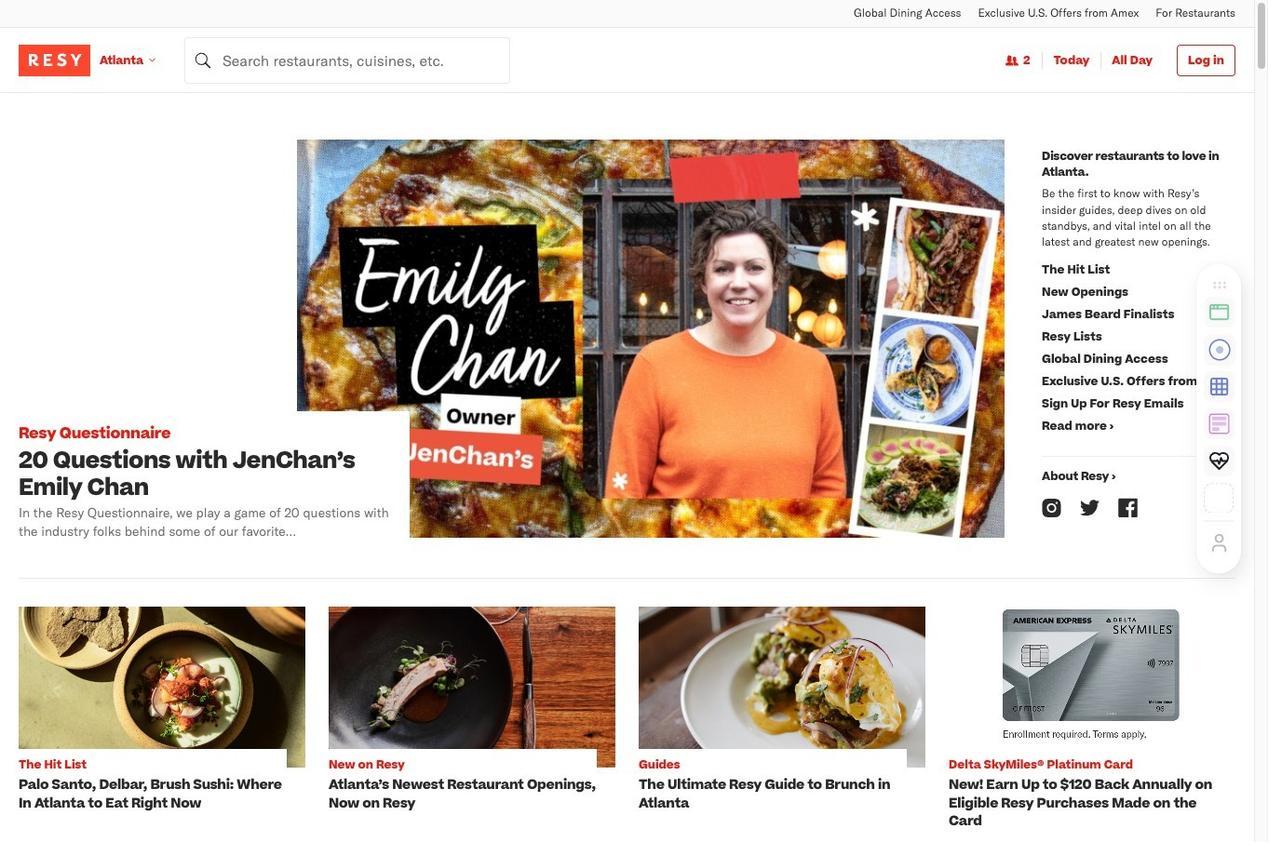 Task type: describe. For each thing, give the bounding box(es) containing it.
20 questions with jenchan's emily chan - in the resy questionnaire, we play a game of 20 questions with the industry folks behind some of our favorite&hellip; element
[[19, 140, 1033, 550]]

Search restaurants, cuisines, etc. text field
[[184, 37, 510, 83]]



Task type: locate. For each thing, give the bounding box(es) containing it.
in the resy questionnaire, we play a game of 20 questions with the industry folks behind some of our favorite&hellip; element
[[19, 504, 396, 541]]

about resy, statistics, and social media links element
[[1033, 140, 1236, 550]]

resy blog content element
[[19, 93, 1236, 843]]

None field
[[184, 37, 510, 83]]



Task type: vqa. For each thing, say whether or not it's contained in the screenshot.
search restaurants, cuisines, etc. text box
yes



